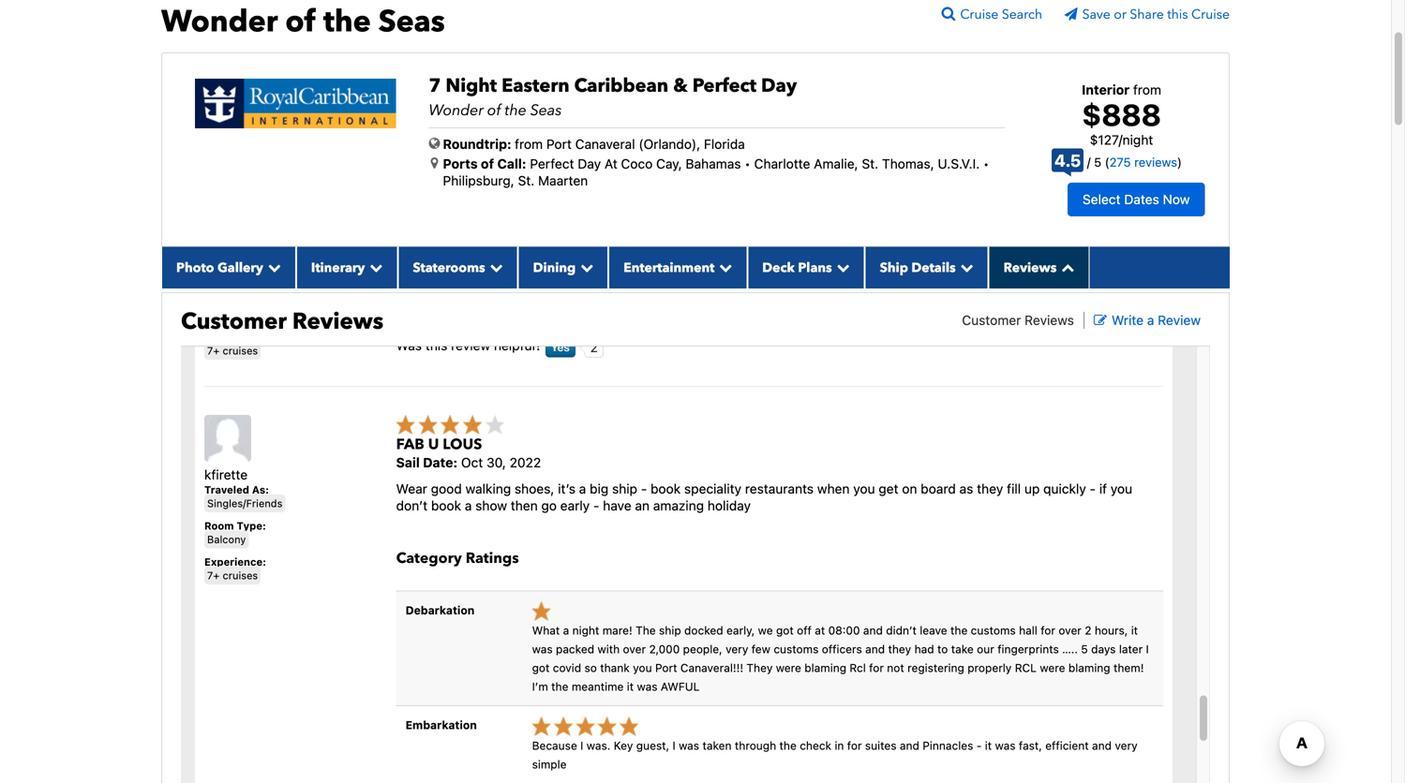 Task type: describe. For each thing, give the bounding box(es) containing it.
wear good walking shoes, it's a big ship - book speciality restaurants when you get on board as they fill up quickly - if you don't book a show then go early - have an amazing holiday
[[396, 481, 1133, 514]]

perfect inside '7 night eastern caribbean & perfect day wonder of the seas'
[[693, 73, 757, 99]]

very inside because i was. key guest, i was taken through the check in for suites and pinnacles - it was fast, efficient and very simple
[[1115, 740, 1138, 753]]

2 • from the left
[[984, 156, 990, 172]]

was down what
[[532, 643, 553, 657]]

a inside what a night mare!  the ship docked early, we got off at 08:00 and  didn't leave the customs hall for over 2 hours, it was packed with over 2,000 people, very few customs officers and they had to take our fingerprints ….. 5 days later i got covid so thank you port canaveral!!!  they were blaming rcl for not registering properly rcl were blaming them! i'm the meantime it was awful
[[563, 625, 569, 638]]

experience:
[[204, 557, 266, 569]]

we
[[758, 625, 773, 638]]

lous
[[443, 434, 482, 455]]

u
[[428, 434, 439, 455]]

write a review link
[[1094, 313, 1201, 328]]

$127
[[1090, 132, 1119, 148]]

check
[[800, 740, 832, 753]]

08:00
[[829, 625, 860, 638]]

- inside because i was. key guest, i was taken through the check in for suites and pinnacles - it was fast, efficient and very simple
[[977, 740, 982, 753]]

5 inside 4.5 / 5 ( 275 reviews )
[[1094, 155, 1102, 169]]

0 horizontal spatial customs
[[774, 643, 819, 657]]

key
[[614, 740, 633, 753]]

was
[[396, 338, 422, 354]]

staterooms button
[[398, 247, 518, 289]]

5 inside what a night mare!  the ship docked early, we got off at 08:00 and  didn't leave the customs hall for over 2 hours, it was packed with over 2,000 people, very few customs officers and they had to take our fingerprints ….. 5 days later i got covid so thank you port canaveral!!!  they were blaming rcl for not registering properly rcl were blaming them! i'm the meantime it was awful
[[1081, 643, 1088, 657]]

night inside what a night mare!  the ship docked early, we got off at 08:00 and  didn't leave the customs hall for over 2 hours, it was packed with over 2,000 people, very few customs officers and they had to take our fingerprints ….. 5 days later i got covid so thank you port canaveral!!!  they were blaming rcl for not registering properly rcl were blaming them! i'm the meantime it was awful
[[573, 625, 599, 638]]

iloveroyal123
[[204, 242, 291, 258]]

- left if at the right
[[1090, 481, 1096, 497]]

wonder of the seas
[[161, 2, 445, 42]]

staterooms
[[413, 259, 485, 277]]

2 blaming from the left
[[1069, 662, 1111, 675]]

don't
[[396, 499, 428, 514]]

traveled
[[204, 484, 249, 496]]

simple
[[532, 759, 567, 772]]

roundtrip:
[[443, 136, 512, 152]]

0 vertical spatial 2
[[590, 340, 598, 355]]

helpful?
[[494, 338, 542, 354]]

search image
[[942, 6, 961, 21]]

have
[[603, 499, 632, 514]]

quickly
[[1044, 481, 1087, 497]]

select          dates now link
[[1068, 183, 1205, 217]]

0 horizontal spatial customer
[[181, 306, 287, 337]]

they
[[747, 662, 773, 675]]

category ratings
[[396, 548, 519, 569]]

the inside because i was. key guest, i was taken through the check in for suites and pinnacles - it was fast, efficient and very simple
[[780, 740, 797, 753]]

it inside because i was. key guest, i was taken through the check in for suites and pinnacles - it was fast, efficient and very simple
[[985, 740, 992, 753]]

oct
[[461, 455, 483, 471]]

they inside "wear good walking shoes, it's a big ship - book speciality restaurants when you get on board as they fill up quickly - if you don't book a show then go early - have an amazing holiday"
[[977, 481, 1004, 497]]

globe image
[[429, 137, 440, 150]]

deck
[[763, 259, 795, 277]]

meantime
[[572, 681, 624, 694]]

0 vertical spatial seas
[[379, 2, 445, 42]]

2 horizontal spatial you
[[1111, 481, 1133, 497]]

map marker image
[[431, 157, 438, 170]]

caribbean
[[574, 73, 669, 99]]

275 reviews link
[[1110, 155, 1178, 169]]

of for call:
[[481, 156, 494, 172]]

fast,
[[1019, 740, 1043, 753]]

this inside was this review helpful? yes
[[426, 338, 448, 354]]

a right write
[[1148, 313, 1155, 328]]

was left awful
[[637, 681, 658, 694]]

officers
[[822, 643, 862, 657]]

what
[[532, 625, 560, 638]]

customer reviews link
[[962, 313, 1075, 328]]

restaurants
[[745, 481, 814, 497]]

port inside what a night mare!  the ship docked early, we got off at 08:00 and  didn't leave the customs hall for over 2 hours, it was packed with over 2,000 people, very few customs officers and they had to take our fingerprints ….. 5 days later i got covid so thank you port canaveral!!!  they were blaming rcl for not registering properly rcl were blaming them! i'm the meantime it was awful
[[655, 662, 678, 675]]

the inside '7 night eastern caribbean & perfect day wonder of the seas'
[[505, 100, 527, 121]]

chevron down image for entertainment
[[715, 261, 733, 274]]

- down big
[[594, 499, 600, 514]]

deck plans
[[763, 259, 832, 277]]

ship details button
[[865, 247, 989, 289]]

entertainment button
[[609, 247, 748, 289]]

photo gallery
[[176, 259, 263, 277]]

type:
[[237, 520, 266, 533]]

cruise search
[[961, 6, 1043, 24]]

and up rcl on the bottom right
[[866, 643, 885, 657]]

1 horizontal spatial st.
[[862, 156, 879, 172]]

chevron down image for ship details
[[956, 261, 974, 274]]

speciality
[[684, 481, 742, 497]]

coco
[[621, 156, 653, 172]]

show
[[476, 499, 507, 514]]

0 horizontal spatial i
[[581, 740, 584, 753]]

chevron down image for photo gallery
[[263, 261, 281, 274]]

1 cruises from the top
[[223, 345, 258, 357]]

eastern
[[502, 73, 570, 99]]

a right it's
[[579, 481, 586, 497]]

you inside what a night mare!  the ship docked early, we got off at 08:00 and  didn't leave the customs hall for over 2 hours, it was packed with over 2,000 people, very few customs officers and they had to take our fingerprints ….. 5 days later i got covid so thank you port canaveral!!!  they were blaming rcl for not registering properly rcl were blaming them! i'm the meantime it was awful
[[633, 662, 652, 675]]

off
[[797, 625, 812, 638]]

ports of call: perfect day at coco cay, bahamas • charlotte amalie, st. thomas, u.s.v.i. • philipsburg, st. maarten
[[443, 156, 990, 189]]

hours,
[[1095, 625, 1128, 638]]

deck plans button
[[748, 247, 865, 289]]

properly
[[968, 662, 1012, 675]]

then
[[511, 499, 538, 514]]

(orlando),
[[639, 136, 701, 152]]

ship
[[880, 259, 909, 277]]

2 cruise from the left
[[1192, 6, 1230, 24]]

of inside '7 night eastern caribbean & perfect day wonder of the seas'
[[488, 100, 501, 121]]

search
[[1002, 6, 1043, 24]]

i inside what a night mare!  the ship docked early, we got off at 08:00 and  didn't leave the customs hall for over 2 hours, it was packed with over 2,000 people, very few customs officers and they had to take our fingerprints ….. 5 days later i got covid so thank you port canaveral!!!  they were blaming rcl for not registering properly rcl were blaming them! i'm the meantime it was awful
[[1146, 643, 1149, 657]]

category
[[396, 548, 462, 569]]

go
[[541, 499, 557, 514]]

date:
[[423, 455, 458, 471]]

chevron up image
[[1057, 261, 1075, 274]]

0 horizontal spatial over
[[623, 643, 646, 657]]

details
[[912, 259, 956, 277]]

a left show
[[465, 499, 472, 514]]

in
[[835, 740, 844, 753]]

room type: balcony
[[204, 520, 266, 546]]

1 horizontal spatial you
[[854, 481, 875, 497]]

1 cruise from the left
[[961, 6, 999, 24]]

early,
[[727, 625, 755, 638]]

they inside what a night mare!  the ship docked early, we got off at 08:00 and  didn't leave the customs hall for over 2 hours, it was packed with over 2,000 people, very few customs officers and they had to take our fingerprints ….. 5 days later i got covid so thank you port canaveral!!!  they were blaming rcl for not registering properly rcl were blaming them! i'm the meantime it was awful
[[888, 643, 912, 657]]

0 horizontal spatial wonder
[[161, 2, 278, 42]]

ports
[[443, 156, 478, 172]]

sail
[[396, 455, 420, 471]]

was left 'taken'
[[679, 740, 700, 753]]

1 vertical spatial got
[[532, 662, 550, 675]]

entertainment
[[624, 259, 715, 277]]

0 horizontal spatial customer reviews
[[181, 306, 384, 337]]

select
[[1083, 192, 1121, 207]]

yes
[[551, 341, 570, 354]]

(
[[1105, 155, 1110, 169]]

hall
[[1019, 625, 1038, 638]]

to
[[938, 643, 948, 657]]

when
[[818, 481, 850, 497]]

philipsburg,
[[443, 173, 515, 189]]

days
[[1092, 643, 1116, 657]]

- up the an at the bottom
[[641, 481, 647, 497]]

rcl
[[850, 662, 866, 675]]

pinnacles
[[923, 740, 974, 753]]

later
[[1119, 643, 1143, 657]]

of for the
[[285, 2, 316, 42]]

seas inside '7 night eastern caribbean & perfect day wonder of the seas'
[[531, 100, 562, 121]]



Task type: vqa. For each thing, say whether or not it's contained in the screenshot.
2nd times circle icon from the bottom of the page
no



Task type: locate. For each thing, give the bounding box(es) containing it.
so
[[585, 662, 597, 675]]

ratings
[[466, 548, 519, 569]]

0 horizontal spatial very
[[726, 643, 749, 657]]

1 7+ from the top
[[207, 345, 220, 357]]

book up amazing
[[651, 481, 681, 497]]

0 horizontal spatial book
[[431, 499, 461, 514]]

0 vertical spatial it
[[1132, 625, 1138, 638]]

i right the later
[[1146, 643, 1149, 657]]

amalie,
[[814, 156, 859, 172]]

2 were from the left
[[1040, 662, 1066, 675]]

0 horizontal spatial day
[[578, 156, 601, 172]]

0 vertical spatial wonder
[[161, 2, 278, 42]]

and right the suites
[[900, 740, 920, 753]]

reviews inside dropdown button
[[1004, 259, 1057, 277]]

cruises down the gallery
[[223, 345, 258, 357]]

0 horizontal spatial perfect
[[530, 156, 574, 172]]

0 horizontal spatial 5
[[1081, 643, 1088, 657]]

i right guest,
[[673, 740, 676, 753]]

for right hall
[[1041, 625, 1056, 638]]

2 vertical spatial for
[[847, 740, 862, 753]]

shoes,
[[515, 481, 555, 497]]

perfect inside ports of call: perfect day at coco cay, bahamas • charlotte amalie, st. thomas, u.s.v.i. • philipsburg, st. maarten
[[530, 156, 574, 172]]

1 • from the left
[[745, 156, 751, 172]]

1 vertical spatial this
[[426, 338, 448, 354]]

1 vertical spatial st.
[[518, 173, 535, 189]]

0 vertical spatial day
[[761, 73, 797, 99]]

chevron down image down the iloveroyal123
[[263, 261, 281, 274]]

of up 'royal caribbean' image
[[285, 2, 316, 42]]

from right the interior
[[1134, 82, 1162, 98]]

because
[[532, 740, 577, 753]]

0 vertical spatial customs
[[971, 625, 1016, 638]]

holiday
[[708, 499, 751, 514]]

and right efficient
[[1092, 740, 1112, 753]]

over up …..
[[1059, 625, 1082, 638]]

1 vertical spatial 2
[[1085, 625, 1092, 638]]

kfirette
[[204, 467, 248, 483]]

cruise left the search
[[961, 6, 999, 24]]

day inside ports of call: perfect day at coco cay, bahamas • charlotte amalie, st. thomas, u.s.v.i. • philipsburg, st. maarten
[[578, 156, 601, 172]]

for inside because i was. key guest, i was taken through the check in for suites and pinnacles - it was fast, efficient and very simple
[[847, 740, 862, 753]]

share
[[1130, 6, 1164, 24]]

2 chevron down image from the left
[[576, 261, 594, 274]]

0 horizontal spatial got
[[532, 662, 550, 675]]

blaming
[[805, 662, 847, 675], [1069, 662, 1111, 675]]

2 vertical spatial of
[[481, 156, 494, 172]]

embarkation
[[406, 719, 477, 733]]

chevron down image
[[263, 261, 281, 274], [365, 261, 383, 274]]

2 horizontal spatial it
[[1132, 625, 1138, 638]]

reviews up customer reviews link
[[1004, 259, 1057, 277]]

chevron down image right the ship
[[956, 261, 974, 274]]

chevron down image left entertainment
[[576, 261, 594, 274]]

customs up our
[[971, 625, 1016, 638]]

st. down call:
[[518, 173, 535, 189]]

interior
[[1082, 82, 1130, 98]]

1 horizontal spatial got
[[776, 625, 794, 638]]

dining button
[[518, 247, 609, 289]]

chevron down image
[[485, 261, 503, 274], [576, 261, 594, 274], [715, 261, 733, 274], [832, 261, 850, 274], [956, 261, 974, 274]]

very down early,
[[726, 643, 749, 657]]

0 horizontal spatial this
[[426, 338, 448, 354]]

/ inside interior from $888 $127 / night
[[1119, 132, 1123, 148]]

ship details
[[880, 259, 956, 277]]

1 vertical spatial perfect
[[530, 156, 574, 172]]

got up i'm
[[532, 662, 550, 675]]

chevron down image for dining
[[576, 261, 594, 274]]

/ inside 4.5 / 5 ( 275 reviews )
[[1087, 155, 1091, 169]]

0 vertical spatial /
[[1119, 132, 1123, 148]]

i'm
[[532, 681, 548, 694]]

customer
[[181, 306, 287, 337], [962, 313, 1021, 328]]

it down thank
[[627, 681, 634, 694]]

0 vertical spatial very
[[726, 643, 749, 657]]

2 cruises from the top
[[223, 570, 258, 582]]

0 vertical spatial over
[[1059, 625, 1082, 638]]

didn't
[[886, 625, 917, 638]]

wonder of the seas main content
[[152, 0, 1240, 784]]

0 vertical spatial for
[[1041, 625, 1056, 638]]

now
[[1163, 192, 1190, 207]]

customer reviews up 7+ cruises at the left top of page
[[181, 306, 384, 337]]

0 horizontal spatial •
[[745, 156, 751, 172]]

0 horizontal spatial ship
[[612, 481, 638, 497]]

chevron down image inside itinerary dropdown button
[[365, 261, 383, 274]]

registering
[[908, 662, 965, 675]]

night up 275 reviews link
[[1123, 132, 1154, 148]]

/
[[1119, 132, 1123, 148], [1087, 155, 1091, 169]]

our
[[977, 643, 995, 657]]

mare!
[[603, 625, 633, 638]]

customs down off
[[774, 643, 819, 657]]

cay,
[[656, 156, 682, 172]]

it's
[[558, 481, 576, 497]]

2 vertical spatial it
[[985, 740, 992, 753]]

0 vertical spatial cruises
[[223, 345, 258, 357]]

0 vertical spatial st.
[[862, 156, 879, 172]]

port down '2,000'
[[655, 662, 678, 675]]

1 vertical spatial it
[[627, 681, 634, 694]]

chevron down image inside photo gallery dropdown button
[[263, 261, 281, 274]]

1 horizontal spatial very
[[1115, 740, 1138, 753]]

save
[[1083, 6, 1111, 24]]

at
[[815, 625, 825, 638]]

1 vertical spatial customs
[[774, 643, 819, 657]]

debarkation
[[406, 604, 475, 617]]

1 vertical spatial cruises
[[223, 570, 258, 582]]

efficient
[[1046, 740, 1089, 753]]

covid
[[553, 662, 582, 675]]

chevron down image left "dining"
[[485, 261, 503, 274]]

from for port
[[515, 136, 543, 152]]

thank
[[600, 662, 630, 675]]

of
[[285, 2, 316, 42], [488, 100, 501, 121], [481, 156, 494, 172]]

2 chevron down image from the left
[[365, 261, 383, 274]]

5 chevron down image from the left
[[956, 261, 974, 274]]

5 right …..
[[1081, 643, 1088, 657]]

and left didn't
[[864, 625, 883, 638]]

thomas,
[[882, 156, 935, 172]]

perfect right &
[[693, 73, 757, 99]]

2 inside what a night mare!  the ship docked early, we got off at 08:00 and  didn't leave the customs hall for over 2 hours, it was packed with over 2,000 people, very few customs officers and they had to take our fingerprints ….. 5 days later i got covid so thank you port canaveral!!!  they were blaming rcl for not registering properly rcl were blaming them! i'm the meantime it was awful
[[1085, 625, 1092, 638]]

chevron down image inside dining dropdown button
[[576, 261, 594, 274]]

1 horizontal spatial night
[[1123, 132, 1154, 148]]

blaming down officers
[[805, 662, 847, 675]]

• right u.s.v.i.
[[984, 156, 990, 172]]

you left get
[[854, 481, 875, 497]]

were down …..
[[1040, 662, 1066, 675]]

from inside interior from $888 $127 / night
[[1134, 82, 1162, 98]]

1 horizontal spatial cruise
[[1192, 6, 1230, 24]]

1 vertical spatial 7+
[[207, 570, 220, 582]]

if
[[1100, 481, 1107, 497]]

0 horizontal spatial seas
[[379, 2, 445, 42]]

from for $888
[[1134, 82, 1162, 98]]

0 horizontal spatial from
[[515, 136, 543, 152]]

good
[[431, 481, 462, 497]]

fill
[[1007, 481, 1021, 497]]

1 horizontal spatial seas
[[531, 100, 562, 121]]

1 horizontal spatial wonder
[[429, 100, 484, 121]]

chevron down image left "staterooms"
[[365, 261, 383, 274]]

1 horizontal spatial book
[[651, 481, 681, 497]]

plans
[[798, 259, 832, 277]]

chevron down image left deck
[[715, 261, 733, 274]]

you right thank
[[633, 662, 652, 675]]

itinerary button
[[296, 247, 398, 289]]

2 right yes button
[[590, 340, 598, 355]]

had
[[915, 643, 935, 657]]

1 vertical spatial day
[[578, 156, 601, 172]]

roundtrip: from port canaveral (orlando), florida
[[443, 136, 745, 152]]

7+ inside experience: 7+ cruises
[[207, 570, 220, 582]]

was
[[532, 643, 553, 657], [637, 681, 658, 694], [679, 740, 700, 753], [995, 740, 1016, 753]]

chevron down image left the ship
[[832, 261, 850, 274]]

customer up 7+ cruises at the left top of page
[[181, 306, 287, 337]]

)
[[1178, 155, 1182, 169]]

2 horizontal spatial i
[[1146, 643, 1149, 657]]

1 horizontal spatial 2
[[1085, 625, 1092, 638]]

chevron down image inside ship details dropdown button
[[956, 261, 974, 274]]

or
[[1114, 6, 1127, 24]]

0 vertical spatial got
[[776, 625, 794, 638]]

it up the later
[[1132, 625, 1138, 638]]

0 vertical spatial book
[[651, 481, 681, 497]]

blaming down days
[[1069, 662, 1111, 675]]

of inside ports of call: perfect day at coco cay, bahamas • charlotte amalie, st. thomas, u.s.v.i. • philipsburg, st. maarten
[[481, 156, 494, 172]]

edit image
[[1094, 314, 1107, 327]]

take
[[952, 643, 974, 657]]

not
[[887, 662, 905, 675]]

0 horizontal spatial night
[[573, 625, 599, 638]]

very right efficient
[[1115, 740, 1138, 753]]

1 were from the left
[[776, 662, 802, 675]]

5 left (
[[1094, 155, 1102, 169]]

1 vertical spatial /
[[1087, 155, 1091, 169]]

0 horizontal spatial it
[[627, 681, 634, 694]]

write a review
[[1112, 313, 1201, 328]]

they down didn't
[[888, 643, 912, 657]]

as:
[[252, 484, 269, 496]]

2,000
[[649, 643, 680, 657]]

this right the was
[[426, 338, 448, 354]]

amazing
[[653, 499, 704, 514]]

royal caribbean image
[[195, 79, 396, 128]]

this right share
[[1168, 6, 1189, 24]]

docked
[[685, 625, 724, 638]]

canaveral!!!
[[681, 662, 744, 675]]

i left the was.
[[581, 740, 584, 753]]

fab u lous sail date: oct 30, 2022
[[396, 434, 541, 471]]

day inside '7 night eastern caribbean & perfect day wonder of the seas'
[[761, 73, 797, 99]]

0 horizontal spatial you
[[633, 662, 652, 675]]

perfect up maarten
[[530, 156, 574, 172]]

customer reviews down reviews dropdown button at the right top
[[962, 313, 1075, 328]]

seas down eastern
[[531, 100, 562, 121]]

• down florida
[[745, 156, 751, 172]]

0 vertical spatial perfect
[[693, 73, 757, 99]]

cruises inside experience: 7+ cruises
[[223, 570, 258, 582]]

0 vertical spatial of
[[285, 2, 316, 42]]

chevron down image for staterooms
[[485, 261, 503, 274]]

day down roundtrip: from port canaveral (orlando), florida
[[578, 156, 601, 172]]

they right as
[[977, 481, 1004, 497]]

cruise right share
[[1192, 6, 1230, 24]]

it right pinnacles
[[985, 740, 992, 753]]

for right rcl on the bottom right
[[869, 662, 884, 675]]

chevron down image for itinerary
[[365, 261, 383, 274]]

a right what
[[563, 625, 569, 638]]

0 horizontal spatial chevron down image
[[263, 261, 281, 274]]

yes button
[[546, 337, 576, 358]]

reviews
[[1135, 155, 1178, 169]]

1 vertical spatial night
[[573, 625, 599, 638]]

cruise search link
[[942, 6, 1062, 24]]

st.
[[862, 156, 879, 172], [518, 173, 535, 189]]

ship inside what a night mare!  the ship docked early, we got off at 08:00 and  didn't leave the customs hall for over 2 hours, it was packed with over 2,000 people, very few customs officers and they had to take our fingerprints ….. 5 days later i got covid so thank you port canaveral!!!  they were blaming rcl for not registering properly rcl were blaming them! i'm the meantime it was awful
[[659, 625, 681, 638]]

1 horizontal spatial customer
[[962, 313, 1021, 328]]

0 horizontal spatial they
[[888, 643, 912, 657]]

was.
[[587, 740, 611, 753]]

night up 'packed'
[[573, 625, 599, 638]]

4.5 / 5 ( 275 reviews )
[[1055, 151, 1182, 171]]

perfect
[[693, 73, 757, 99], [530, 156, 574, 172]]

ship up '2,000'
[[659, 625, 681, 638]]

cruises down "experience:"
[[223, 570, 258, 582]]

1 horizontal spatial blaming
[[1069, 662, 1111, 675]]

seas
[[379, 2, 445, 42], [531, 100, 562, 121]]

0 horizontal spatial blaming
[[805, 662, 847, 675]]

1 vertical spatial very
[[1115, 740, 1138, 753]]

reviews left edit image
[[1025, 313, 1075, 328]]

of up philipsburg,
[[481, 156, 494, 172]]

experience: 7+ cruises
[[204, 557, 266, 582]]

7+ down photo gallery
[[207, 345, 220, 357]]

write
[[1112, 313, 1144, 328]]

1 vertical spatial they
[[888, 643, 912, 657]]

chevron down image inside deck plans dropdown button
[[832, 261, 850, 274]]

3 chevron down image from the left
[[715, 261, 733, 274]]

$888
[[1082, 97, 1162, 133]]

1 horizontal spatial over
[[1059, 625, 1082, 638]]

through
[[735, 740, 777, 753]]

1 horizontal spatial chevron down image
[[365, 261, 383, 274]]

2 7+ from the top
[[207, 570, 220, 582]]

1 chevron down image from the left
[[485, 261, 503, 274]]

1 horizontal spatial customer reviews
[[962, 313, 1075, 328]]

7+ down "experience:"
[[207, 570, 220, 582]]

was left fast,
[[995, 740, 1016, 753]]

chevron down image inside staterooms dropdown button
[[485, 261, 503, 274]]

fab
[[396, 434, 425, 455]]

0 vertical spatial night
[[1123, 132, 1154, 148]]

1 horizontal spatial this
[[1168, 6, 1189, 24]]

1 horizontal spatial ship
[[659, 625, 681, 638]]

seas up 7
[[379, 2, 445, 42]]

0 vertical spatial port
[[547, 136, 572, 152]]

very inside what a night mare!  the ship docked early, we got off at 08:00 and  didn't leave the customs hall for over 2 hours, it was packed with over 2,000 people, very few customs officers and they had to take our fingerprints ….. 5 days later i got covid so thank you port canaveral!!!  they were blaming rcl for not registering properly rcl were blaming them! i'm the meantime it was awful
[[726, 643, 749, 657]]

got left off
[[776, 625, 794, 638]]

paper plane image
[[1065, 8, 1083, 21]]

gallery
[[218, 259, 263, 277]]

book down good
[[431, 499, 461, 514]]

port up maarten
[[547, 136, 572, 152]]

1 horizontal spatial customs
[[971, 625, 1016, 638]]

1 vertical spatial book
[[431, 499, 461, 514]]

1 vertical spatial from
[[515, 136, 543, 152]]

0 vertical spatial this
[[1168, 6, 1189, 24]]

ship up have
[[612, 481, 638, 497]]

of down night
[[488, 100, 501, 121]]

wonder
[[161, 2, 278, 42], [429, 100, 484, 121]]

2022
[[510, 455, 541, 471]]

1 horizontal spatial 5
[[1094, 155, 1102, 169]]

kfirette image
[[204, 415, 251, 462]]

1 horizontal spatial •
[[984, 156, 990, 172]]

- right pinnacles
[[977, 740, 982, 753]]

1 chevron down image from the left
[[263, 261, 281, 274]]

you right if at the right
[[1111, 481, 1133, 497]]

balcony
[[207, 534, 246, 546]]

4.5
[[1055, 151, 1081, 171]]

/ up 4.5 / 5 ( 275 reviews )
[[1119, 132, 1123, 148]]

you
[[854, 481, 875, 497], [1111, 481, 1133, 497], [633, 662, 652, 675]]

0 horizontal spatial /
[[1087, 155, 1091, 169]]

1 vertical spatial for
[[869, 662, 884, 675]]

over down the
[[623, 643, 646, 657]]

chevron down image for deck plans
[[832, 261, 850, 274]]

customer down reviews dropdown button at the right top
[[962, 313, 1021, 328]]

from up call:
[[515, 136, 543, 152]]

chevron down image inside entertainment dropdown button
[[715, 261, 733, 274]]

day up charlotte
[[761, 73, 797, 99]]

1 horizontal spatial i
[[673, 740, 676, 753]]

2 horizontal spatial for
[[1041, 625, 1056, 638]]

this
[[1168, 6, 1189, 24], [426, 338, 448, 354]]

1 vertical spatial port
[[655, 662, 678, 675]]

1 horizontal spatial they
[[977, 481, 1004, 497]]

2 left hours,
[[1085, 625, 1092, 638]]

0 horizontal spatial port
[[547, 136, 572, 152]]

1 horizontal spatial for
[[869, 662, 884, 675]]

1 horizontal spatial from
[[1134, 82, 1162, 98]]

singles/friends
[[207, 498, 283, 510]]

night inside interior from $888 $127 / night
[[1123, 132, 1154, 148]]

reviews down itinerary
[[292, 306, 384, 337]]

/ left (
[[1087, 155, 1091, 169]]

0 horizontal spatial 2
[[590, 340, 598, 355]]

1 blaming from the left
[[805, 662, 847, 675]]

walking
[[466, 481, 511, 497]]

wonder inside '7 night eastern caribbean & perfect day wonder of the seas'
[[429, 100, 484, 121]]

0 vertical spatial they
[[977, 481, 1004, 497]]

dates
[[1125, 192, 1160, 207]]

0 horizontal spatial st.
[[518, 173, 535, 189]]

0 horizontal spatial were
[[776, 662, 802, 675]]

reviews button
[[989, 247, 1090, 289]]

1 horizontal spatial day
[[761, 73, 797, 99]]

1 horizontal spatial it
[[985, 740, 992, 753]]

1 horizontal spatial were
[[1040, 662, 1066, 675]]

4 chevron down image from the left
[[832, 261, 850, 274]]

ship inside "wear good walking shoes, it's a big ship - book speciality restaurants when you get on board as they fill up quickly - if you don't book a show then go early - have an amazing holiday"
[[612, 481, 638, 497]]

0 vertical spatial 5
[[1094, 155, 1102, 169]]

0 vertical spatial 7+
[[207, 345, 220, 357]]

1 vertical spatial of
[[488, 100, 501, 121]]

st. right amalie,
[[862, 156, 879, 172]]

review
[[451, 338, 491, 354]]

were right "they"
[[776, 662, 802, 675]]

charlotte
[[754, 156, 811, 172]]

for right in
[[847, 740, 862, 753]]



